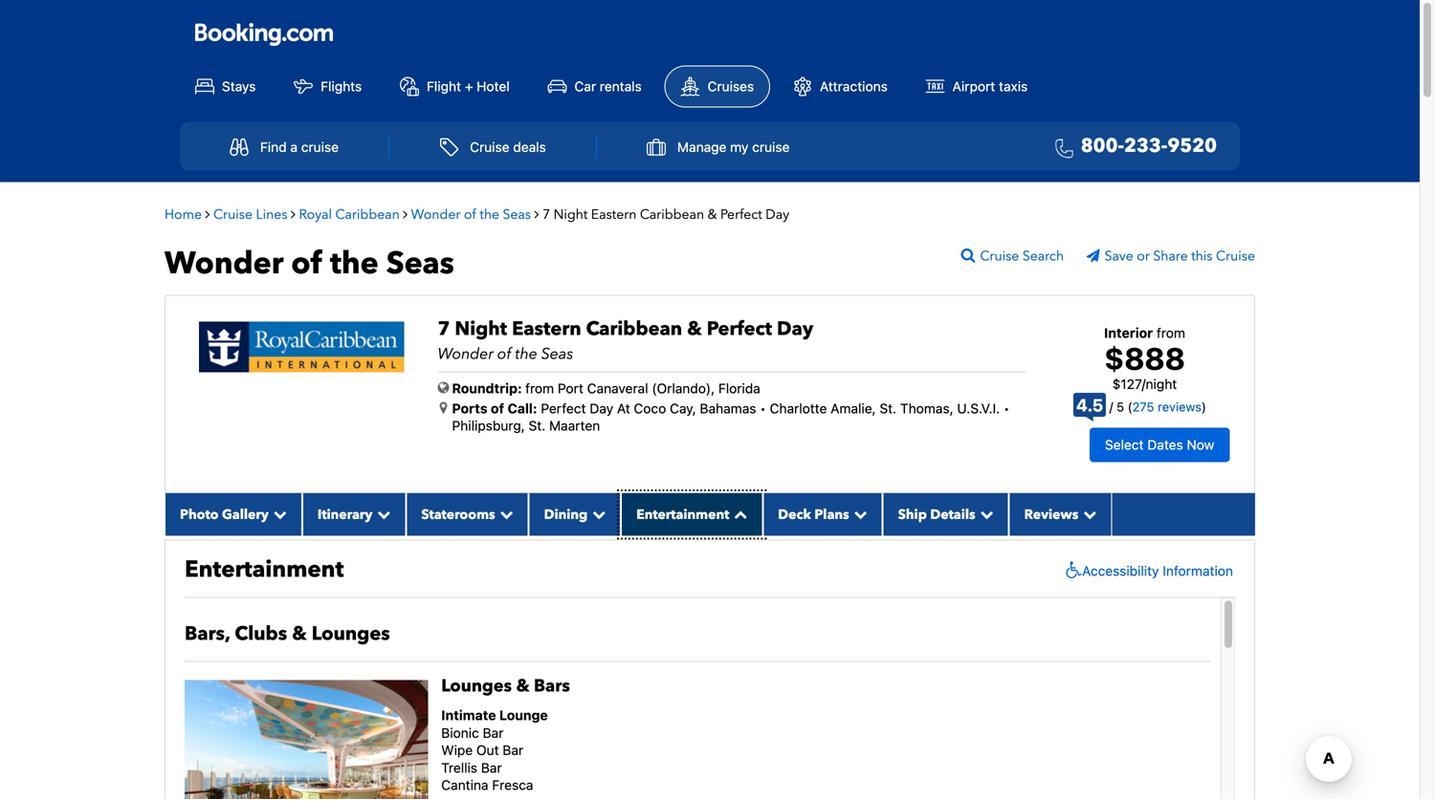 Task type: describe. For each thing, give the bounding box(es) containing it.
+
[[465, 79, 473, 94]]

map marker image
[[440, 401, 447, 415]]

out
[[477, 743, 499, 759]]

cruise lines link
[[213, 206, 288, 224]]

gallery
[[222, 506, 269, 524]]

a
[[290, 139, 298, 155]]

bars, clubs & lounges
[[185, 621, 390, 648]]

florida
[[719, 381, 761, 397]]

of inside 7 night eastern caribbean & perfect day wonder of the seas
[[498, 344, 512, 365]]

interior from $888 $127 / night
[[1104, 325, 1186, 392]]

deck plans button
[[763, 494, 883, 536]]

0 vertical spatial the
[[480, 206, 500, 224]]

accessibility
[[1082, 563, 1159, 579]]

deck
[[778, 506, 811, 524]]

& left bars
[[516, 675, 530, 698]]

$888
[[1104, 341, 1185, 377]]

$127
[[1113, 376, 1142, 392]]

angle right image for wonder
[[534, 208, 539, 221]]

airport taxis link
[[911, 67, 1043, 107]]

itinerary button
[[302, 494, 406, 536]]

275
[[1133, 400, 1155, 414]]

0 vertical spatial wonder
[[411, 206, 461, 224]]

day for 7 night eastern caribbean & perfect day wonder of the seas
[[777, 316, 814, 343]]

/ inside 4.5 / 5 ( 275 reviews )
[[1110, 400, 1113, 414]]

from for port
[[525, 381, 554, 397]]

share
[[1153, 248, 1188, 266]]

cruise for cruise lines
[[213, 206, 253, 224]]

bahamas
[[700, 401, 756, 417]]

save or share this cruise link
[[1087, 248, 1255, 266]]

cruise search
[[980, 248, 1064, 266]]

port
[[558, 381, 584, 397]]

perfect for 7 night eastern caribbean & perfect day wonder of the seas
[[707, 316, 772, 343]]

information
[[1163, 563, 1233, 579]]

1 • from the left
[[760, 401, 766, 417]]

find
[[260, 139, 287, 155]]

chevron up image
[[729, 508, 748, 521]]

)
[[1202, 400, 1207, 414]]

this
[[1192, 248, 1213, 266]]

the inside 7 night eastern caribbean & perfect day wonder of the seas
[[515, 344, 538, 365]]

flights
[[321, 79, 362, 94]]

/ inside interior from $888 $127 / night
[[1142, 376, 1146, 392]]

hotel
[[477, 79, 510, 94]]

wheelchair image
[[1061, 562, 1082, 581]]

1 vertical spatial seas
[[386, 243, 454, 285]]

details
[[930, 506, 976, 524]]

4.5
[[1076, 395, 1104, 416]]

perfect for 7 night eastern caribbean & perfect day
[[720, 206, 762, 224]]

car rentals link
[[532, 67, 657, 107]]

cruise for cruise search
[[980, 248, 1019, 266]]

bars
[[534, 675, 570, 698]]

stays link
[[180, 67, 271, 107]]

car
[[575, 79, 596, 94]]

ports
[[452, 401, 488, 417]]

or
[[1137, 248, 1150, 266]]

travel menu navigation
[[180, 122, 1240, 171]]

0 vertical spatial st.
[[880, 401, 897, 417]]

royal caribbean image
[[199, 322, 404, 373]]

of down royal
[[291, 243, 323, 285]]

amalie,
[[831, 401, 876, 417]]

& inside 7 night eastern caribbean & perfect day wonder of the seas
[[687, 316, 702, 343]]

4.5 / 5 ( 275 reviews )
[[1076, 395, 1207, 416]]

wonder inside 7 night eastern caribbean & perfect day wonder of the seas
[[438, 344, 494, 365]]

& right clubs
[[292, 621, 307, 648]]

roundtrip:
[[452, 381, 522, 397]]

at
[[617, 401, 630, 417]]

save
[[1105, 248, 1134, 266]]

itinerary
[[318, 506, 373, 524]]

1 vertical spatial wonder
[[165, 243, 284, 285]]

search image
[[961, 248, 980, 263]]

ports of call: perfect day at coco cay, bahamas • charlotte amalie, st. thomas, u.s.v.i. • philipsburg, st. maarten
[[452, 401, 1010, 434]]

wonder of the seas main content
[[155, 192, 1265, 800]]

manage my cruise
[[677, 139, 790, 155]]

bars,
[[185, 621, 230, 648]]

caribbean right royal
[[335, 206, 400, 224]]

paper plane image
[[1087, 250, 1105, 263]]

chevron down image for reviews
[[1079, 508, 1097, 521]]

9520
[[1168, 133, 1217, 159]]

lounges & bars
[[441, 675, 570, 698]]

800-233-9520 link
[[1048, 133, 1217, 161]]

day inside 'ports of call: perfect day at coco cay, bahamas • charlotte amalie, st. thomas, u.s.v.i. • philipsburg, st. maarten'
[[590, 401, 613, 417]]

save or share this cruise
[[1105, 248, 1255, 266]]

deck plans
[[778, 506, 849, 524]]

cruise search link
[[961, 248, 1083, 266]]

accessibility information
[[1082, 563, 1233, 579]]

dates
[[1148, 437, 1183, 453]]

clubs
[[235, 621, 287, 648]]

royal
[[299, 206, 332, 224]]

day for 7 night eastern caribbean & perfect day
[[766, 206, 790, 224]]

800-233-9520
[[1081, 133, 1217, 159]]

7 for 7 night eastern caribbean & perfect day
[[543, 206, 550, 224]]

accessibility information link
[[1061, 562, 1233, 581]]

0 vertical spatial bar
[[483, 726, 504, 741]]

& down the manage my cruise dropdown button
[[708, 206, 717, 224]]

chevron down image for photo gallery
[[269, 508, 287, 521]]

find a cruise link
[[209, 129, 360, 166]]

reviews
[[1158, 400, 1202, 414]]

attractions
[[820, 79, 888, 94]]

roundtrip: from port canaveral (orlando), florida
[[452, 381, 761, 397]]

1 angle right image from the left
[[205, 208, 210, 221]]

maarten
[[549, 418, 600, 434]]

u.s.v.i.
[[957, 401, 1000, 417]]

night
[[1146, 376, 1177, 392]]

taxis
[[999, 79, 1028, 94]]

ship details
[[898, 506, 976, 524]]

stays
[[222, 79, 256, 94]]



Task type: locate. For each thing, give the bounding box(es) containing it.
0 vertical spatial from
[[1157, 325, 1186, 341]]

manage
[[677, 139, 727, 155]]

airport taxis
[[953, 79, 1028, 94]]

/ up 4.5 / 5 ( 275 reviews ) on the right of page
[[1142, 376, 1146, 392]]

entertainment inside dropdown button
[[637, 506, 729, 524]]

• down florida
[[760, 401, 766, 417]]

cruise for cruise deals
[[470, 139, 510, 155]]

0 horizontal spatial st.
[[529, 418, 546, 434]]

chevron down image left dining
[[495, 508, 514, 521]]

thomas,
[[900, 401, 954, 417]]

0 vertical spatial perfect
[[720, 206, 762, 224]]

3 angle right image from the left
[[403, 208, 408, 221]]

caribbean up canaveral on the top left of the page
[[586, 316, 682, 343]]

eastern for 7 night eastern caribbean & perfect day
[[591, 206, 637, 224]]

chevron down image left reviews
[[976, 508, 994, 521]]

day inside 7 night eastern caribbean & perfect day wonder of the seas
[[777, 316, 814, 343]]

cruise inside find a cruise link
[[301, 139, 339, 155]]

2 angle right image from the left
[[291, 208, 296, 221]]

cruise right 'this'
[[1216, 248, 1255, 266]]

find a cruise
[[260, 139, 339, 155]]

night for 7 night eastern caribbean & perfect day
[[554, 206, 588, 224]]

800-
[[1081, 133, 1124, 159]]

from right interior
[[1157, 325, 1186, 341]]

caribbean for 7 night eastern caribbean & perfect day wonder of the seas
[[586, 316, 682, 343]]

bar up out
[[483, 726, 504, 741]]

0 vertical spatial wonder of the seas
[[411, 206, 531, 224]]

attractions link
[[778, 67, 903, 107]]

1 horizontal spatial st.
[[880, 401, 897, 417]]

manage my cruise button
[[626, 129, 811, 166]]

chevron down image inside ship details "dropdown button"
[[976, 508, 994, 521]]

eastern
[[591, 206, 637, 224], [512, 316, 581, 343]]

/ left 5
[[1110, 400, 1113, 414]]

cruise
[[301, 139, 339, 155], [752, 139, 790, 155]]

1 vertical spatial lounges
[[441, 675, 512, 698]]

0 horizontal spatial lounges
[[312, 621, 390, 648]]

cantina
[[441, 778, 489, 794]]

perfect down my
[[720, 206, 762, 224]]

0 vertical spatial lounges
[[312, 621, 390, 648]]

7 for 7 night eastern caribbean & perfect day wonder of the seas
[[438, 316, 450, 343]]

0 horizontal spatial cruise
[[301, 139, 339, 155]]

eastern for 7 night eastern caribbean & perfect day wonder of the seas
[[512, 316, 581, 343]]

3 chevron down image from the left
[[849, 508, 868, 521]]

angle right image right home
[[205, 208, 210, 221]]

chevron down image for deck plans
[[849, 508, 868, 521]]

the up roundtrip: in the left top of the page
[[515, 344, 538, 365]]

1 vertical spatial wonder of the seas
[[165, 243, 454, 285]]

caribbean inside 7 night eastern caribbean & perfect day wonder of the seas
[[586, 316, 682, 343]]

cruise left lines
[[213, 206, 253, 224]]

interior
[[1104, 325, 1153, 341]]

angle right image down 'deals'
[[534, 208, 539, 221]]

2 horizontal spatial the
[[515, 344, 538, 365]]

chevron down image left the staterooms
[[373, 508, 391, 521]]

wonder of the seas down royal
[[165, 243, 454, 285]]

wonder of the seas down cruise deals link
[[411, 206, 531, 224]]

intimate lounge bionic bar wipe out bar trellis bar cantina fresca
[[441, 708, 548, 794]]

chevron down image inside photo gallery dropdown button
[[269, 508, 287, 521]]

cruise inside cruise deals link
[[470, 139, 510, 155]]

0 vertical spatial night
[[554, 206, 588, 224]]

dining button
[[529, 494, 621, 536]]

cruise lines
[[213, 206, 288, 224]]

chevron down image inside "reviews" dropdown button
[[1079, 508, 1097, 521]]

ship details button
[[883, 494, 1009, 536]]

from up "call:"
[[525, 381, 554, 397]]

7 inside 7 night eastern caribbean & perfect day wonder of the seas
[[438, 316, 450, 343]]

seas up port
[[541, 344, 574, 365]]

trellis
[[441, 761, 478, 776]]

/
[[1142, 376, 1146, 392], [1110, 400, 1113, 414]]

0 vertical spatial /
[[1142, 376, 1146, 392]]

0 vertical spatial eastern
[[591, 206, 637, 224]]

chevron down image inside dining dropdown button
[[588, 508, 606, 521]]

0 vertical spatial seas
[[503, 206, 531, 224]]

perfect inside 'ports of call: perfect day at coco cay, bahamas • charlotte amalie, st. thomas, u.s.v.i. • philipsburg, st. maarten'
[[541, 401, 586, 417]]

caribbean down manage
[[640, 206, 704, 224]]

bionic
[[441, 726, 479, 741]]

lines
[[256, 206, 288, 224]]

1 chevron down image from the left
[[269, 508, 287, 521]]

3 chevron down image from the left
[[976, 508, 994, 521]]

lounges
[[312, 621, 390, 648], [441, 675, 512, 698]]

chevron down image up the wheelchair image
[[1079, 508, 1097, 521]]

photo gallery button
[[165, 494, 302, 536]]

cruise deals
[[470, 139, 546, 155]]

royal caribbean
[[299, 206, 400, 224]]

the down royal caribbean link
[[330, 243, 379, 285]]

day up charlotte
[[777, 316, 814, 343]]

cruise left 'deals'
[[470, 139, 510, 155]]

lounges up intimate
[[441, 675, 512, 698]]

1 horizontal spatial eastern
[[591, 206, 637, 224]]

search
[[1023, 248, 1064, 266]]

1 horizontal spatial 7
[[543, 206, 550, 224]]

1 cruise from the left
[[301, 139, 339, 155]]

call:
[[508, 401, 537, 417]]

0 vertical spatial day
[[766, 206, 790, 224]]

chevron down image
[[495, 508, 514, 521], [588, 508, 606, 521], [849, 508, 868, 521]]

0 vertical spatial entertainment
[[637, 506, 729, 524]]

day
[[766, 206, 790, 224], [777, 316, 814, 343], [590, 401, 613, 417]]

chevron down image inside the deck plans dropdown button
[[849, 508, 868, 521]]

1 horizontal spatial from
[[1157, 325, 1186, 341]]

seas
[[503, 206, 531, 224], [386, 243, 454, 285], [541, 344, 574, 365]]

233-
[[1124, 133, 1168, 159]]

home link
[[165, 206, 202, 224]]

angle right image for royal
[[403, 208, 408, 221]]

0 horizontal spatial /
[[1110, 400, 1113, 414]]

from for $888
[[1157, 325, 1186, 341]]

wonder down 'cruise lines' link
[[165, 243, 284, 285]]

& up (orlando), on the left of page
[[687, 316, 702, 343]]

deals
[[513, 139, 546, 155]]

home
[[165, 206, 202, 224]]

charlotte
[[770, 401, 827, 417]]

1 vertical spatial bar
[[503, 743, 524, 759]]

the down cruise deals link
[[480, 206, 500, 224]]

cay,
[[670, 401, 696, 417]]

seas inside 7 night eastern caribbean & perfect day wonder of the seas
[[541, 344, 574, 365]]

cruise deals link
[[419, 129, 567, 166]]

2 chevron down image from the left
[[588, 508, 606, 521]]

lounges right clubs
[[312, 621, 390, 648]]

caribbean for 7 night eastern caribbean & perfect day
[[640, 206, 704, 224]]

1 vertical spatial day
[[777, 316, 814, 343]]

car rentals
[[575, 79, 642, 94]]

cruise right the a
[[301, 139, 339, 155]]

•
[[760, 401, 766, 417], [1004, 401, 1010, 417]]

0 horizontal spatial night
[[455, 316, 507, 343]]

0 horizontal spatial •
[[760, 401, 766, 417]]

perfect up florida
[[707, 316, 772, 343]]

globe image
[[438, 381, 449, 395]]

275 reviews link
[[1133, 400, 1202, 414]]

0 horizontal spatial from
[[525, 381, 554, 397]]

1 horizontal spatial /
[[1142, 376, 1146, 392]]

4 chevron down image from the left
[[1079, 508, 1097, 521]]

2 vertical spatial day
[[590, 401, 613, 417]]

4 angle right image from the left
[[534, 208, 539, 221]]

flight + hotel link
[[385, 67, 525, 107]]

wipe
[[441, 743, 473, 759]]

of up "philipsburg,"
[[491, 401, 504, 417]]

st.
[[880, 401, 897, 417], [529, 418, 546, 434]]

2 cruise from the left
[[752, 139, 790, 155]]

2 horizontal spatial chevron down image
[[849, 508, 868, 521]]

cruise inside the manage my cruise dropdown button
[[752, 139, 790, 155]]

chevron down image down maarten
[[588, 508, 606, 521]]

chevron down image inside staterooms dropdown button
[[495, 508, 514, 521]]

angle right image
[[205, 208, 210, 221], [291, 208, 296, 221], [403, 208, 408, 221], [534, 208, 539, 221]]

• right u.s.v.i.
[[1004, 401, 1010, 417]]

st. down "call:"
[[529, 418, 546, 434]]

0 horizontal spatial eastern
[[512, 316, 581, 343]]

1 horizontal spatial cruise
[[752, 139, 790, 155]]

1 vertical spatial from
[[525, 381, 554, 397]]

2 horizontal spatial seas
[[541, 344, 574, 365]]

bar right out
[[503, 743, 524, 759]]

angle right image right lines
[[291, 208, 296, 221]]

(
[[1128, 400, 1133, 414]]

7 up globe icon
[[438, 316, 450, 343]]

flights link
[[279, 67, 377, 107]]

1 horizontal spatial lounges
[[441, 675, 512, 698]]

bar down out
[[481, 761, 502, 776]]

select          dates now link
[[1090, 428, 1230, 463]]

of inside 'ports of call: perfect day at coco cay, bahamas • charlotte amalie, st. thomas, u.s.v.i. • philipsburg, st. maarten'
[[491, 401, 504, 417]]

chevron down image for ship details
[[976, 508, 994, 521]]

2 vertical spatial the
[[515, 344, 538, 365]]

7 down 'deals'
[[543, 206, 550, 224]]

1 vertical spatial 7
[[438, 316, 450, 343]]

&
[[708, 206, 717, 224], [687, 316, 702, 343], [292, 621, 307, 648], [516, 675, 530, 698]]

select          dates now
[[1105, 437, 1215, 453]]

coco
[[634, 401, 666, 417]]

cruises
[[708, 79, 754, 94]]

entertainment button
[[621, 494, 763, 536]]

1 horizontal spatial seas
[[503, 206, 531, 224]]

flight + hotel
[[427, 79, 510, 94]]

airport
[[953, 79, 995, 94]]

staterooms button
[[406, 494, 529, 536]]

1 vertical spatial entertainment
[[185, 554, 344, 586]]

chevron down image inside itinerary dropdown button
[[373, 508, 391, 521]]

of up roundtrip: in the left top of the page
[[498, 344, 512, 365]]

philipsburg,
[[452, 418, 525, 434]]

night for 7 night eastern caribbean & perfect day wonder of the seas
[[455, 316, 507, 343]]

rentals
[[600, 79, 642, 94]]

chevron down image left itinerary
[[269, 508, 287, 521]]

perfect inside 7 night eastern caribbean & perfect day wonder of the seas
[[707, 316, 772, 343]]

7 night eastern caribbean & perfect day wonder of the seas
[[438, 316, 814, 365]]

1 horizontal spatial the
[[480, 206, 500, 224]]

1 vertical spatial eastern
[[512, 316, 581, 343]]

chevron down image for itinerary
[[373, 508, 391, 521]]

0 horizontal spatial the
[[330, 243, 379, 285]]

day down roundtrip: from port canaveral (orlando), florida
[[590, 401, 613, 417]]

of down cruise deals link
[[464, 206, 476, 224]]

1 horizontal spatial chevron down image
[[588, 508, 606, 521]]

angle right image for cruise
[[291, 208, 296, 221]]

1 horizontal spatial entertainment
[[637, 506, 729, 524]]

cruise
[[470, 139, 510, 155], [213, 206, 253, 224], [980, 248, 1019, 266], [1216, 248, 1255, 266]]

1 vertical spatial st.
[[529, 418, 546, 434]]

chevron down image for dining
[[588, 508, 606, 521]]

angle right image right royal caribbean link
[[403, 208, 408, 221]]

eastern inside 7 night eastern caribbean & perfect day wonder of the seas
[[512, 316, 581, 343]]

staterooms
[[421, 506, 495, 524]]

chevron down image for staterooms
[[495, 508, 514, 521]]

1 horizontal spatial •
[[1004, 401, 1010, 417]]

chevron down image
[[269, 508, 287, 521], [373, 508, 391, 521], [976, 508, 994, 521], [1079, 508, 1097, 521]]

my
[[730, 139, 749, 155]]

perfect up maarten
[[541, 401, 586, 417]]

flight
[[427, 79, 461, 94]]

0 horizontal spatial chevron down image
[[495, 508, 514, 521]]

dining
[[544, 506, 588, 524]]

1 vertical spatial /
[[1110, 400, 1113, 414]]

2 chevron down image from the left
[[373, 508, 391, 521]]

from inside interior from $888 $127 / night
[[1157, 325, 1186, 341]]

fresca
[[492, 778, 533, 794]]

royal caribbean link
[[299, 206, 400, 224]]

lounge
[[499, 708, 548, 724]]

seas down wonder of the seas link
[[386, 243, 454, 285]]

ship
[[898, 506, 927, 524]]

wonder up globe icon
[[438, 344, 494, 365]]

1 vertical spatial perfect
[[707, 316, 772, 343]]

1 horizontal spatial night
[[554, 206, 588, 224]]

2 vertical spatial perfect
[[541, 401, 586, 417]]

2 vertical spatial seas
[[541, 344, 574, 365]]

reviews button
[[1009, 494, 1112, 536]]

st. right amalie,
[[880, 401, 897, 417]]

day down 'manage my cruise'
[[766, 206, 790, 224]]

5
[[1117, 400, 1124, 414]]

1 vertical spatial the
[[330, 243, 379, 285]]

2 vertical spatial wonder
[[438, 344, 494, 365]]

cruises link
[[665, 66, 770, 108]]

booking.com home image
[[195, 22, 333, 47]]

2 vertical spatial bar
[[481, 761, 502, 776]]

wonder of the seas link
[[411, 206, 534, 224]]

cruise for manage my cruise
[[752, 139, 790, 155]]

reviews
[[1024, 506, 1079, 524]]

0 horizontal spatial seas
[[386, 243, 454, 285]]

seas down the cruise deals
[[503, 206, 531, 224]]

2 • from the left
[[1004, 401, 1010, 417]]

wonder right royal caribbean link
[[411, 206, 461, 224]]

0 horizontal spatial 7
[[438, 316, 450, 343]]

cruise left search
[[980, 248, 1019, 266]]

night inside 7 night eastern caribbean & perfect day wonder of the seas
[[455, 316, 507, 343]]

cruise right my
[[752, 139, 790, 155]]

wonder
[[411, 206, 461, 224], [165, 243, 284, 285], [438, 344, 494, 365]]

intimate
[[441, 708, 496, 724]]

cruise for find a cruise
[[301, 139, 339, 155]]

1 vertical spatial night
[[455, 316, 507, 343]]

0 vertical spatial 7
[[543, 206, 550, 224]]

1 chevron down image from the left
[[495, 508, 514, 521]]

0 horizontal spatial entertainment
[[185, 554, 344, 586]]

of
[[464, 206, 476, 224], [291, 243, 323, 285], [498, 344, 512, 365], [491, 401, 504, 417]]

chevron down image left ship
[[849, 508, 868, 521]]

plans
[[815, 506, 849, 524]]



Task type: vqa. For each thing, say whether or not it's contained in the screenshot.
Recommended corresponding to 4 Night Eastern Caribbean
no



